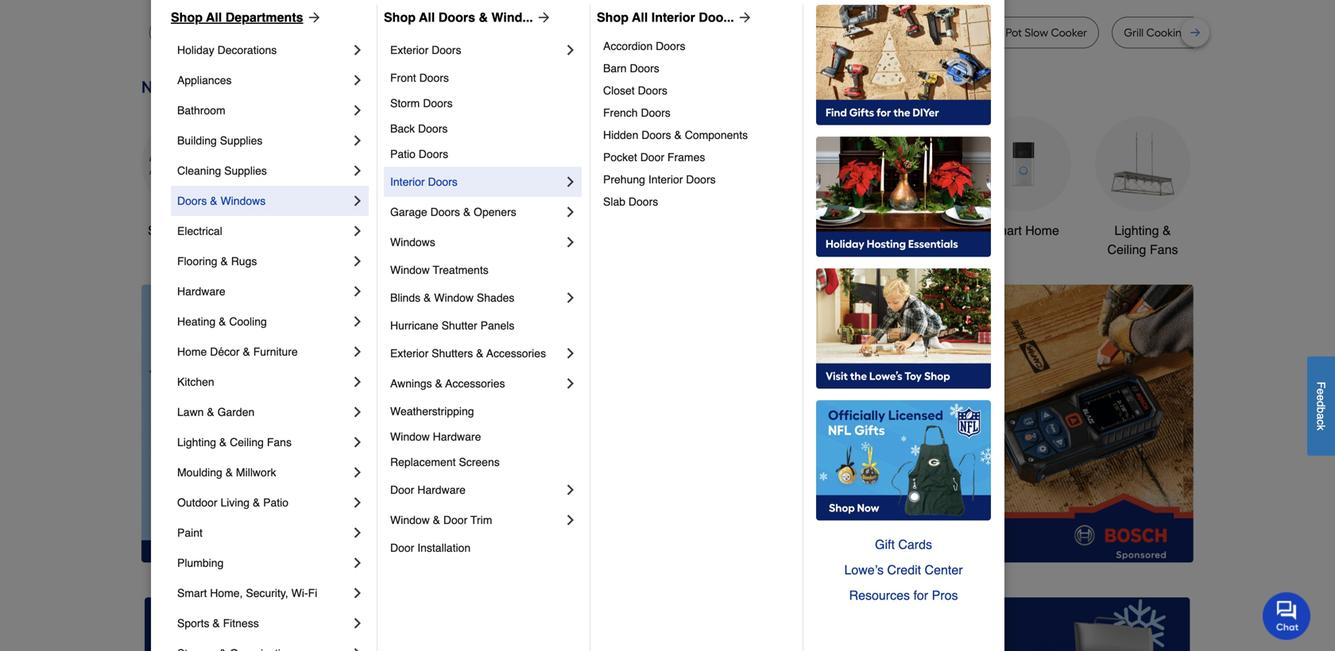 Task type: locate. For each thing, give the bounding box(es) containing it.
plumbing
[[177, 557, 224, 570]]

cleaning supplies
[[177, 165, 267, 177]]

doors for hidden doors & components
[[642, 129, 672, 142]]

1 horizontal spatial slow
[[1025, 26, 1049, 39]]

e up "d" at the right bottom
[[1315, 389, 1328, 395]]

pocket door frames
[[603, 151, 706, 164]]

1 horizontal spatial crock
[[974, 26, 1003, 39]]

0 vertical spatial decorations
[[218, 44, 277, 56]]

doors up garage doors & openers
[[428, 176, 458, 188]]

& inside doors & windows link
[[210, 195, 218, 208]]

1 vertical spatial decorations
[[513, 242, 581, 257]]

0 vertical spatial windows
[[221, 195, 266, 208]]

decorations
[[218, 44, 277, 56], [513, 242, 581, 257]]

window hardware link
[[390, 425, 579, 450]]

interior down patio doors
[[390, 176, 425, 188]]

advertisement region
[[424, 285, 1194, 566]]

hidden
[[603, 129, 639, 142]]

patio down moulding & millwork link
[[263, 497, 289, 510]]

exterior doors
[[390, 44, 462, 56]]

4 pot from the left
[[1006, 26, 1022, 39]]

hardware link
[[177, 277, 350, 307]]

doors right garage
[[431, 206, 460, 219]]

chevron right image for plumbing
[[350, 556, 366, 572]]

doors down prehung interior doors
[[629, 196, 659, 208]]

chevron right image for doors & windows
[[350, 193, 366, 209]]

frames
[[668, 151, 706, 164]]

tools down garage
[[413, 223, 443, 238]]

flooring
[[177, 255, 218, 268]]

resources for pros
[[850, 589, 958, 603]]

doors down front doors
[[423, 97, 453, 110]]

smart inside smart home, security, wi-fi link
[[177, 588, 207, 600]]

chevron right image for hardware
[[350, 284, 366, 300]]

doors down back doors
[[419, 148, 449, 161]]

doors for barn doors
[[630, 62, 660, 75]]

hardware down flooring in the top of the page
[[177, 285, 226, 298]]

chevron right image for blinds & window shades
[[563, 290, 579, 306]]

1 horizontal spatial outdoor
[[740, 223, 786, 238]]

& inside home décor & furniture link
[[243, 346, 250, 359]]

1 vertical spatial arrow right image
[[1165, 424, 1181, 440]]

chevron right image for kitchen
[[350, 374, 366, 390]]

chevron right image for heating & cooling
[[350, 314, 366, 330]]

doors for french doors
[[641, 107, 671, 119]]

all up holiday decorations
[[206, 10, 222, 25]]

rugs
[[231, 255, 257, 268]]

millwork
[[236, 467, 276, 479]]

0 horizontal spatial slow
[[376, 26, 400, 39]]

accessories down panels
[[487, 347, 546, 360]]

2 tools from the left
[[789, 223, 819, 238]]

windows down garage
[[390, 236, 436, 249]]

all up accordion doors
[[632, 10, 648, 25]]

supplies up cleaning supplies
[[220, 134, 263, 147]]

0 vertical spatial exterior
[[390, 44, 429, 56]]

0 horizontal spatial lighting & ceiling fans link
[[177, 428, 350, 458]]

chevron right image
[[350, 42, 366, 58], [350, 72, 366, 88], [350, 133, 366, 149], [350, 163, 366, 179], [350, 254, 366, 270], [563, 290, 579, 306], [350, 344, 366, 360], [563, 346, 579, 362], [350, 374, 366, 390], [350, 435, 366, 451], [563, 483, 579, 499], [350, 495, 366, 511], [350, 526, 366, 541]]

fans
[[1150, 242, 1179, 257], [267, 436, 292, 449]]

outdoor inside outdoor tools & equipment
[[740, 223, 786, 238]]

1 horizontal spatial cooking
[[1147, 26, 1189, 39]]

building supplies link
[[177, 126, 350, 156]]

0 vertical spatial lighting & ceiling fans
[[1108, 223, 1179, 257]]

0 horizontal spatial home
[[177, 346, 207, 359]]

moulding & millwork link
[[177, 458, 350, 488]]

0 vertical spatial bathroom
[[177, 104, 226, 117]]

1 horizontal spatial lighting & ceiling fans link
[[1096, 116, 1191, 260]]

1 arrow right image from the left
[[303, 10, 322, 25]]

supplies
[[220, 134, 263, 147], [224, 165, 267, 177]]

cooker left the grill
[[1051, 26, 1088, 39]]

slab doors link
[[603, 191, 792, 213]]

cooker up exterior doors
[[403, 26, 439, 39]]

décor
[[210, 346, 240, 359]]

& inside flooring & rugs link
[[221, 255, 228, 268]]

1 horizontal spatial smart
[[988, 223, 1022, 238]]

doors up the storm doors
[[419, 72, 449, 84]]

chevron right image for holiday decorations
[[350, 42, 366, 58]]

1 crock from the left
[[734, 26, 764, 39]]

chevron right image for bathroom
[[350, 103, 366, 118]]

all up exterior doors
[[419, 10, 435, 25]]

e up b
[[1315, 395, 1328, 401]]

1 vertical spatial hardware
[[433, 431, 481, 444]]

shop these last-minute gifts. $99 or less. quantities are limited and won't last. image
[[142, 285, 398, 563]]

fi
[[308, 588, 317, 600]]

0 vertical spatial supplies
[[220, 134, 263, 147]]

new deals every day during 25 days of deals image
[[142, 74, 1194, 101]]

doors down the storm doors
[[418, 122, 448, 135]]

0 vertical spatial accessories
[[487, 347, 546, 360]]

&
[[479, 10, 488, 25], [1224, 26, 1231, 39], [675, 129, 682, 142], [210, 195, 218, 208], [463, 206, 471, 219], [823, 223, 831, 238], [1163, 223, 1172, 238], [221, 255, 228, 268], [424, 292, 431, 305], [219, 316, 226, 328], [243, 346, 250, 359], [476, 347, 484, 360], [435, 378, 443, 390], [207, 406, 214, 419], [219, 436, 227, 449], [226, 467, 233, 479], [253, 497, 260, 510], [433, 514, 440, 527], [213, 618, 220, 630]]

electrical link
[[177, 216, 350, 246]]

1 e from the top
[[1315, 389, 1328, 395]]

2 slow from the left
[[1025, 26, 1049, 39]]

door hardware
[[390, 484, 466, 497]]

arrow right image up microwave countertop
[[533, 10, 552, 25]]

crock
[[734, 26, 764, 39], [974, 26, 1003, 39]]

2 pot from the left
[[830, 26, 847, 39]]

chevron right image for sports & fitness
[[350, 616, 366, 632]]

tools inside outdoor tools & equipment
[[789, 223, 819, 238]]

pocket
[[603, 151, 637, 164]]

0 vertical spatial home
[[1026, 223, 1060, 238]]

awnings & accessories link
[[390, 369, 563, 399]]

1 vertical spatial windows
[[390, 236, 436, 249]]

doors for storm doors
[[423, 97, 453, 110]]

cooking
[[785, 26, 828, 39], [1147, 26, 1189, 39]]

doors up french doors
[[638, 84, 668, 97]]

& inside awnings & accessories link
[[435, 378, 443, 390]]

up to 30 percent off select grills and accessories. image
[[859, 598, 1191, 652]]

doors inside "link"
[[641, 107, 671, 119]]

center
[[925, 563, 963, 578]]

0 horizontal spatial crock
[[734, 26, 764, 39]]

closet doors
[[603, 84, 668, 97]]

door up prehung interior doors
[[641, 151, 665, 164]]

0 horizontal spatial outdoor
[[177, 497, 218, 510]]

1 vertical spatial smart
[[177, 588, 207, 600]]

hardware up replacement screens
[[433, 431, 481, 444]]

furniture
[[253, 346, 298, 359]]

0 vertical spatial smart
[[988, 223, 1022, 238]]

0 horizontal spatial bathroom link
[[177, 95, 350, 126]]

arrow right image
[[303, 10, 322, 25], [533, 10, 552, 25]]

crock down doo...
[[734, 26, 764, 39]]

doors for slab doors
[[629, 196, 659, 208]]

1 horizontal spatial arrow right image
[[533, 10, 552, 25]]

2 shop from the left
[[384, 10, 416, 25]]

chevron right image for appliances
[[350, 72, 366, 88]]

instant
[[883, 26, 918, 39]]

shop for shop all departments
[[171, 10, 203, 25]]

0 vertical spatial arrow right image
[[734, 10, 754, 25]]

chevron right image for smart home, security, wi-fi
[[350, 586, 366, 602]]

shop up the triple slow cooker
[[384, 10, 416, 25]]

1 horizontal spatial home
[[1026, 223, 1060, 238]]

1 shop from the left
[[171, 10, 203, 25]]

chevron right image for lawn & garden
[[350, 405, 366, 421]]

smart inside smart home link
[[988, 223, 1022, 238]]

d
[[1315, 401, 1328, 408]]

exterior for exterior doors
[[390, 44, 429, 56]]

0 horizontal spatial cooker
[[403, 26, 439, 39]]

paint
[[177, 527, 203, 540]]

1 horizontal spatial fans
[[1150, 242, 1179, 257]]

outdoor for outdoor living & patio
[[177, 497, 218, 510]]

smart for smart home, security, wi-fi
[[177, 588, 207, 600]]

doors for front doors
[[419, 72, 449, 84]]

tools up "equipment"
[[789, 223, 819, 238]]

0 vertical spatial outdoor
[[740, 223, 786, 238]]

1 horizontal spatial lighting
[[1115, 223, 1160, 238]]

1 horizontal spatial bathroom
[[877, 223, 932, 238]]

0 horizontal spatial lighting & ceiling fans
[[177, 436, 292, 449]]

2 arrow right image from the left
[[533, 10, 552, 25]]

chevron right image for garage doors & openers
[[563, 204, 579, 220]]

window up blinds
[[390, 264, 430, 277]]

doors for interior doors
[[428, 176, 458, 188]]

chevron right image for door hardware
[[563, 483, 579, 499]]

shop up holiday
[[171, 10, 203, 25]]

arrow right image up holiday decorations link
[[303, 10, 322, 25]]

1 vertical spatial outdoor
[[177, 497, 218, 510]]

1 vertical spatial exterior
[[390, 347, 429, 360]]

arrow right image for shop all departments
[[303, 10, 322, 25]]

0 vertical spatial patio
[[390, 148, 416, 161]]

ceiling
[[1108, 242, 1147, 257], [230, 436, 264, 449]]

hardware down replacement screens
[[418, 484, 466, 497]]

arrow right image inside shop all doors & wind... link
[[533, 10, 552, 25]]

doors down the new deals every day during 25 days of deals image
[[641, 107, 671, 119]]

doors up pocket door frames
[[642, 129, 672, 142]]

1 pot from the left
[[766, 26, 783, 39]]

wi-
[[292, 588, 308, 600]]

1 horizontal spatial arrow right image
[[1165, 424, 1181, 440]]

decorations down christmas
[[513, 242, 581, 257]]

warming
[[1234, 26, 1281, 39]]

arrow right image inside shop all departments link
[[303, 10, 322, 25]]

1 horizontal spatial ceiling
[[1108, 242, 1147, 257]]

interior down pocket door frames
[[649, 173, 683, 186]]

2 crock from the left
[[974, 26, 1003, 39]]

doors inside 'link'
[[630, 62, 660, 75]]

doors down the shop all interior doo... link
[[656, 40, 686, 52]]

doors for closet doors
[[638, 84, 668, 97]]

outdoor down moulding
[[177, 497, 218, 510]]

0 horizontal spatial smart
[[177, 588, 207, 600]]

accordion doors link
[[603, 35, 792, 57]]

weatherstripping
[[390, 405, 474, 418]]

all right shop
[[181, 223, 195, 238]]

0 horizontal spatial shop
[[171, 10, 203, 25]]

1 vertical spatial patio
[[263, 497, 289, 510]]

window & door trim
[[390, 514, 496, 527]]

kitchen link
[[177, 367, 350, 398]]

crock pot cooking pot
[[734, 26, 847, 39]]

resources for pros link
[[817, 584, 991, 609]]

1 vertical spatial supplies
[[224, 165, 267, 177]]

1 horizontal spatial shop
[[384, 10, 416, 25]]

0 horizontal spatial decorations
[[218, 44, 277, 56]]

arrow right image
[[734, 10, 754, 25], [1165, 424, 1181, 440]]

lowe's
[[845, 563, 884, 578]]

christmas decorations
[[513, 223, 581, 257]]

hardware for door hardware
[[418, 484, 466, 497]]

lowe's credit center link
[[817, 558, 991, 584]]

lowe's credit center
[[845, 563, 963, 578]]

hidden doors & components
[[603, 129, 748, 142]]

home décor & furniture link
[[177, 337, 350, 367]]

accessories up weatherstripping link
[[446, 378, 505, 390]]

back doors
[[390, 122, 448, 135]]

pot for crock pot slow cooker
[[1006, 26, 1022, 39]]

gift
[[875, 538, 895, 553]]

window up replacement
[[390, 431, 430, 444]]

0 vertical spatial ceiling
[[1108, 242, 1147, 257]]

b
[[1315, 408, 1328, 414]]

0 vertical spatial fans
[[1150, 242, 1179, 257]]

0 horizontal spatial lighting
[[177, 436, 216, 449]]

door left trim
[[444, 514, 468, 527]]

outdoor up "equipment"
[[740, 223, 786, 238]]

door left installation
[[390, 542, 415, 555]]

doors down shop all doors & wind...
[[432, 44, 462, 56]]

chevron right image for lighting & ceiling fans
[[350, 435, 366, 451]]

shop all interior doo... link
[[597, 8, 754, 27]]

door hardware link
[[390, 475, 563, 506]]

1 horizontal spatial tools
[[789, 223, 819, 238]]

triple
[[346, 26, 374, 39]]

door
[[641, 151, 665, 164], [390, 484, 415, 497], [444, 514, 468, 527], [390, 542, 415, 555]]

supplies up doors & windows link at top left
[[224, 165, 267, 177]]

christmas decorations link
[[499, 116, 595, 260]]

3 shop from the left
[[597, 10, 629, 25]]

decorations for holiday
[[218, 44, 277, 56]]

2 horizontal spatial shop
[[597, 10, 629, 25]]

pros
[[932, 589, 958, 603]]

recommended searches for you heading
[[142, 0, 1194, 4]]

chevron right image for building supplies
[[350, 133, 366, 149]]

window up door installation
[[390, 514, 430, 527]]

0 vertical spatial hardware
[[177, 285, 226, 298]]

1 vertical spatial lighting & ceiling fans
[[177, 436, 292, 449]]

1 vertical spatial lighting & ceiling fans link
[[177, 428, 350, 458]]

chevron right image for exterior doors
[[563, 42, 579, 58]]

2 exterior from the top
[[390, 347, 429, 360]]

2 e from the top
[[1315, 395, 1328, 401]]

windows up electrical link
[[221, 195, 266, 208]]

k
[[1315, 426, 1328, 431]]

bathroom link
[[177, 95, 350, 126], [857, 116, 952, 240]]

shop up "accordion"
[[597, 10, 629, 25]]

2 cooker from the left
[[1051, 26, 1088, 39]]

doors for exterior doors
[[432, 44, 462, 56]]

& inside blinds & window shades link
[[424, 292, 431, 305]]

0 horizontal spatial cooking
[[785, 26, 828, 39]]

3 pot from the left
[[921, 26, 937, 39]]

cooker
[[403, 26, 439, 39], [1051, 26, 1088, 39]]

0 horizontal spatial bathroom
[[177, 104, 226, 117]]

hurricane
[[390, 320, 439, 332]]

doors & windows link
[[177, 186, 350, 216]]

0 horizontal spatial fans
[[267, 436, 292, 449]]

replacement screens link
[[390, 450, 579, 475]]

c
[[1315, 420, 1328, 426]]

2 vertical spatial hardware
[[418, 484, 466, 497]]

doors up shop all deals
[[177, 195, 207, 208]]

slow
[[376, 26, 400, 39], [1025, 26, 1049, 39]]

0 horizontal spatial arrow right image
[[303, 10, 322, 25]]

doors & windows
[[177, 195, 266, 208]]

patio down the back
[[390, 148, 416, 161]]

get up to 2 free select tools or batteries when you buy 1 with select purchases. image
[[145, 598, 477, 652]]

up to 35 percent off select small appliances. image
[[502, 598, 834, 652]]

1 horizontal spatial lighting & ceiling fans
[[1108, 223, 1179, 257]]

crock right instant pot
[[974, 26, 1003, 39]]

doors down accordion doors
[[630, 62, 660, 75]]

chevron right image
[[563, 42, 579, 58], [350, 103, 366, 118], [563, 174, 579, 190], [350, 193, 366, 209], [563, 204, 579, 220], [350, 223, 366, 239], [563, 235, 579, 250], [350, 284, 366, 300], [350, 314, 366, 330], [563, 376, 579, 392], [350, 405, 366, 421], [350, 465, 366, 481], [563, 513, 579, 529], [350, 556, 366, 572], [350, 586, 366, 602], [350, 616, 366, 632], [350, 646, 366, 652]]

grill
[[1124, 26, 1144, 39]]

0 horizontal spatial arrow right image
[[734, 10, 754, 25]]

window up the hurricane shutter panels
[[434, 292, 474, 305]]

1 vertical spatial bathroom
[[877, 223, 932, 238]]

replacement
[[390, 456, 456, 469]]

replacement screens
[[390, 456, 500, 469]]

1 exterior from the top
[[390, 44, 429, 56]]

decorations down shop all departments link
[[218, 44, 277, 56]]

doors for accordion doors
[[656, 40, 686, 52]]

0 horizontal spatial tools
[[413, 223, 443, 238]]

barn doors link
[[603, 57, 792, 80]]

exterior down the triple slow cooker
[[390, 44, 429, 56]]

1 horizontal spatial decorations
[[513, 242, 581, 257]]

doors up slab doors link
[[686, 173, 716, 186]]

0 horizontal spatial ceiling
[[230, 436, 264, 449]]

exterior down hurricane
[[390, 347, 429, 360]]

shop
[[148, 223, 178, 238]]

1 vertical spatial lighting
[[177, 436, 216, 449]]

patio
[[390, 148, 416, 161], [263, 497, 289, 510]]

smart for smart home
[[988, 223, 1022, 238]]

1 horizontal spatial cooker
[[1051, 26, 1088, 39]]



Task type: vqa. For each thing, say whether or not it's contained in the screenshot.
THE WHAT WE OFFER
no



Task type: describe. For each thing, give the bounding box(es) containing it.
garden
[[218, 406, 255, 419]]

arrow right image for shop all doors & wind...
[[533, 10, 552, 25]]

holiday hosting essentials. image
[[817, 137, 991, 258]]

0 vertical spatial lighting
[[1115, 223, 1160, 238]]

front doors
[[390, 72, 449, 84]]

f e e d b a c k button
[[1308, 357, 1336, 456]]

scroll to item #5 image
[[884, 535, 922, 541]]

1 vertical spatial accessories
[[446, 378, 505, 390]]

sports & fitness
[[177, 618, 259, 630]]

flooring & rugs link
[[177, 246, 350, 277]]

accordion
[[603, 40, 653, 52]]

1 vertical spatial ceiling
[[230, 436, 264, 449]]

rack
[[1284, 26, 1309, 39]]

prehung interior doors link
[[603, 169, 792, 191]]

shades
[[477, 292, 515, 305]]

garage doors & openers link
[[390, 197, 563, 227]]

visit the lowe's toy shop. image
[[817, 269, 991, 390]]

doors for patio doors
[[419, 148, 449, 161]]

interior doors
[[390, 176, 458, 188]]

sports
[[177, 618, 209, 630]]

all for doors
[[419, 10, 435, 25]]

a
[[1315, 414, 1328, 420]]

heating & cooling link
[[177, 307, 350, 337]]

1 vertical spatial fans
[[267, 436, 292, 449]]

& inside exterior shutters & accessories link
[[476, 347, 484, 360]]

hardware for window hardware
[[433, 431, 481, 444]]

holiday decorations
[[177, 44, 277, 56]]

supplies for cleaning supplies
[[224, 165, 267, 177]]

christmas
[[518, 223, 576, 238]]

triple slow cooker
[[346, 26, 439, 39]]

chat invite button image
[[1263, 592, 1312, 641]]

& inside moulding & millwork link
[[226, 467, 233, 479]]

chevron right image for interior doors
[[563, 174, 579, 190]]

exterior shutters & accessories
[[390, 347, 546, 360]]

heating
[[177, 316, 216, 328]]

shop all departments
[[171, 10, 303, 25]]

doors for garage doors & openers
[[431, 206, 460, 219]]

window for treatments
[[390, 264, 430, 277]]

hurricane shutter panels
[[390, 320, 515, 332]]

arrow left image
[[437, 424, 453, 440]]

& inside outdoor living & patio link
[[253, 497, 260, 510]]

smart home, security, wi-fi
[[177, 588, 317, 600]]

shutter
[[442, 320, 478, 332]]

barn doors
[[603, 62, 660, 75]]

chevron right image for awnings & accessories
[[563, 376, 579, 392]]

crock for crock pot cooking pot
[[734, 26, 764, 39]]

door installation
[[390, 542, 471, 555]]

prehung interior doors
[[603, 173, 716, 186]]

& inside outdoor tools & equipment
[[823, 223, 831, 238]]

shop all departments link
[[171, 8, 322, 27]]

barn
[[603, 62, 627, 75]]

sports & fitness link
[[177, 609, 350, 639]]

slab
[[603, 196, 626, 208]]

outdoor for outdoor tools & equipment
[[740, 223, 786, 238]]

shop all interior doo...
[[597, 10, 734, 25]]

appliances link
[[177, 65, 350, 95]]

decorations for christmas
[[513, 242, 581, 257]]

cooling
[[229, 316, 267, 328]]

storm doors link
[[390, 91, 579, 116]]

all for departments
[[206, 10, 222, 25]]

prehung
[[603, 173, 646, 186]]

pot for instant pot
[[921, 26, 937, 39]]

chevron right image for moulding & millwork
[[350, 465, 366, 481]]

1 vertical spatial home
[[177, 346, 207, 359]]

lawn
[[177, 406, 204, 419]]

0 horizontal spatial windows
[[221, 195, 266, 208]]

plumbing link
[[177, 549, 350, 579]]

supplies for building supplies
[[220, 134, 263, 147]]

building supplies
[[177, 134, 263, 147]]

cards
[[899, 538, 933, 553]]

1 cooker from the left
[[403, 26, 439, 39]]

blinds
[[390, 292, 421, 305]]

2 cooking from the left
[[1147, 26, 1189, 39]]

& inside hidden doors & components link
[[675, 129, 682, 142]]

arrow right image inside the shop all interior doo... link
[[734, 10, 754, 25]]

1 cooking from the left
[[785, 26, 828, 39]]

door down replacement
[[390, 484, 415, 497]]

1 horizontal spatial windows
[[390, 236, 436, 249]]

& inside the sports & fitness link
[[213, 618, 220, 630]]

back doors link
[[390, 116, 579, 142]]

kitchen
[[177, 376, 214, 389]]

1 horizontal spatial patio
[[390, 148, 416, 161]]

1 slow from the left
[[376, 26, 400, 39]]

shop all deals
[[148, 223, 231, 238]]

& inside garage doors & openers link
[[463, 206, 471, 219]]

0 vertical spatial lighting & ceiling fans link
[[1096, 116, 1191, 260]]

f
[[1315, 382, 1328, 389]]

chevron right image for paint
[[350, 526, 366, 541]]

outdoor living & patio link
[[177, 488, 350, 518]]

lawn & garden link
[[177, 398, 350, 428]]

door installation link
[[390, 536, 579, 561]]

scroll to item #4 image
[[846, 535, 884, 541]]

all for deals
[[181, 223, 195, 238]]

& inside the window & door trim link
[[433, 514, 440, 527]]

interior down recommended searches for you heading
[[652, 10, 696, 25]]

shop all deals link
[[142, 116, 237, 240]]

doors for back doors
[[418, 122, 448, 135]]

electrical
[[177, 225, 222, 238]]

exterior for exterior shutters & accessories
[[390, 347, 429, 360]]

find gifts for the diyer. image
[[817, 5, 991, 126]]

security,
[[246, 588, 288, 600]]

home,
[[210, 588, 243, 600]]

all for interior
[[632, 10, 648, 25]]

credit
[[888, 563, 922, 578]]

chevron right image for window & door trim
[[563, 513, 579, 529]]

smart home link
[[976, 116, 1072, 240]]

accordion doors
[[603, 40, 686, 52]]

crock for crock pot slow cooker
[[974, 26, 1003, 39]]

window for &
[[390, 514, 430, 527]]

patio doors link
[[390, 142, 579, 167]]

moulding
[[177, 467, 222, 479]]

moulding & millwork
[[177, 467, 276, 479]]

0 horizontal spatial patio
[[263, 497, 289, 510]]

doo...
[[699, 10, 734, 25]]

doors up exterior doors link on the left top
[[439, 10, 475, 25]]

chevron right image for cleaning supplies
[[350, 163, 366, 179]]

window for hardware
[[390, 431, 430, 444]]

ceiling inside lighting & ceiling fans
[[1108, 242, 1147, 257]]

chevron right image for home décor & furniture
[[350, 344, 366, 360]]

french doors
[[603, 107, 671, 119]]

shutters
[[432, 347, 473, 360]]

exterior shutters & accessories link
[[390, 339, 563, 369]]

exterior doors link
[[390, 35, 563, 65]]

& inside lighting & ceiling fans
[[1163, 223, 1172, 238]]

holiday
[[177, 44, 214, 56]]

fitness
[[223, 618, 259, 630]]

living
[[221, 497, 250, 510]]

shop for shop all doors & wind...
[[384, 10, 416, 25]]

chevron right image for outdoor living & patio
[[350, 495, 366, 511]]

1 horizontal spatial bathroom link
[[857, 116, 952, 240]]

back
[[390, 122, 415, 135]]

smart home
[[988, 223, 1060, 238]]

screens
[[459, 456, 500, 469]]

grill cooking grate & warming rack
[[1124, 26, 1309, 39]]

scroll to item #2 element
[[766, 533, 807, 542]]

slab doors
[[603, 196, 659, 208]]

chevron right image for exterior shutters & accessories
[[563, 346, 579, 362]]

& inside shop all doors & wind... link
[[479, 10, 488, 25]]

chevron right image for electrical
[[350, 223, 366, 239]]

1 tools from the left
[[413, 223, 443, 238]]

interior doors link
[[390, 167, 563, 197]]

holiday decorations link
[[177, 35, 350, 65]]

& inside "lawn & garden" link
[[207, 406, 214, 419]]

officially licensed n f l gifts. shop now. image
[[817, 401, 991, 522]]

trim
[[471, 514, 492, 527]]

gift cards
[[875, 538, 933, 553]]

countertop
[[533, 26, 591, 39]]

chevron right image for flooring & rugs
[[350, 254, 366, 270]]

& inside heating & cooling link
[[219, 316, 226, 328]]

hidden doors & components link
[[603, 124, 792, 146]]

shop for shop all interior doo...
[[597, 10, 629, 25]]

heating & cooling
[[177, 316, 267, 328]]

home décor & furniture
[[177, 346, 298, 359]]

grate
[[1192, 26, 1221, 39]]

pocket door frames link
[[603, 146, 792, 169]]

window hardware
[[390, 431, 481, 444]]

pot for crock pot cooking pot
[[766, 26, 783, 39]]

chevron right image for windows
[[563, 235, 579, 250]]

fans inside lighting & ceiling fans
[[1150, 242, 1179, 257]]

weatherstripping link
[[390, 399, 579, 425]]



